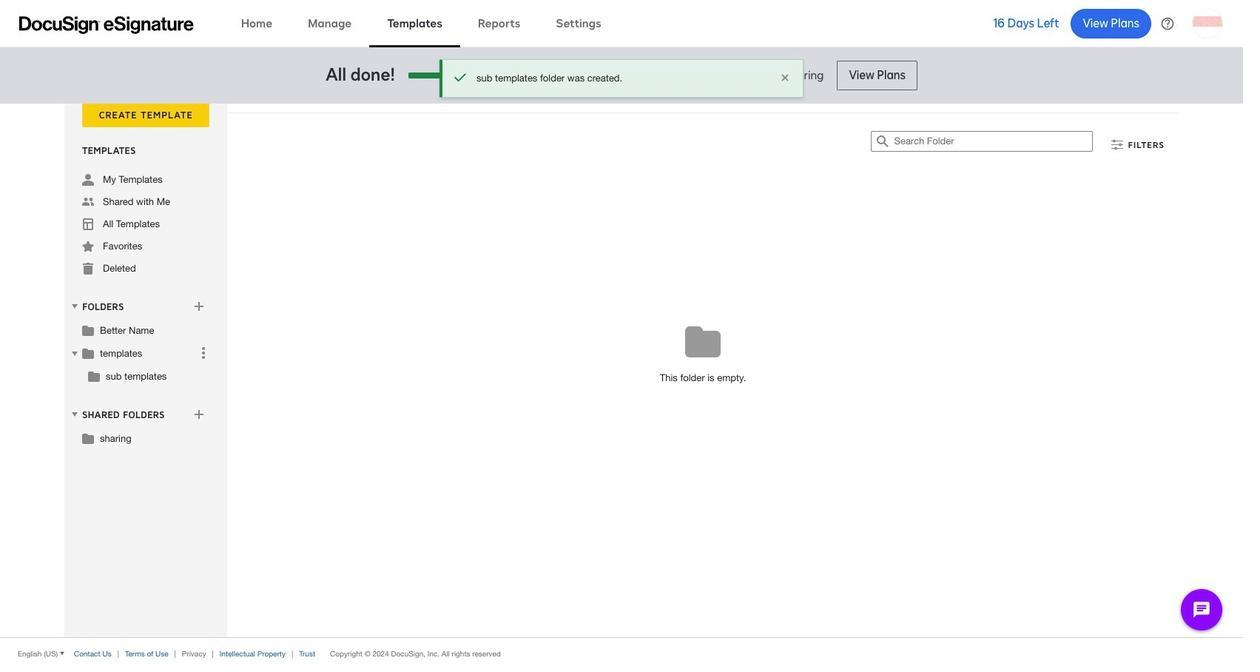 Task type: describe. For each thing, give the bounding box(es) containing it.
secondary navigation region
[[64, 102, 1183, 637]]

view folders image
[[69, 300, 81, 312]]

0 vertical spatial folder image
[[88, 370, 100, 382]]

more info region
[[0, 637, 1244, 669]]

shared image
[[82, 196, 94, 208]]

your uploaded profile image image
[[1193, 9, 1223, 38]]

star filled image
[[82, 241, 94, 252]]

templates image
[[82, 218, 94, 230]]

1 vertical spatial folder image
[[82, 432, 94, 444]]

view shared folders image
[[69, 409, 81, 420]]

user image
[[82, 174, 94, 186]]

Search Folder text field
[[895, 132, 1093, 151]]



Task type: vqa. For each thing, say whether or not it's contained in the screenshot.
your uploaded profile image
yes



Task type: locate. For each thing, give the bounding box(es) containing it.
docusign esignature image
[[19, 16, 194, 34]]

1 folder image from the top
[[82, 324, 94, 336]]

0 vertical spatial folder image
[[82, 324, 94, 336]]

2 folder image from the top
[[82, 347, 94, 359]]

folder image
[[88, 370, 100, 382], [82, 432, 94, 444]]

folder image
[[82, 324, 94, 336], [82, 347, 94, 359]]

1 vertical spatial folder image
[[82, 347, 94, 359]]

status
[[477, 72, 769, 85]]

trash image
[[82, 263, 94, 275]]



